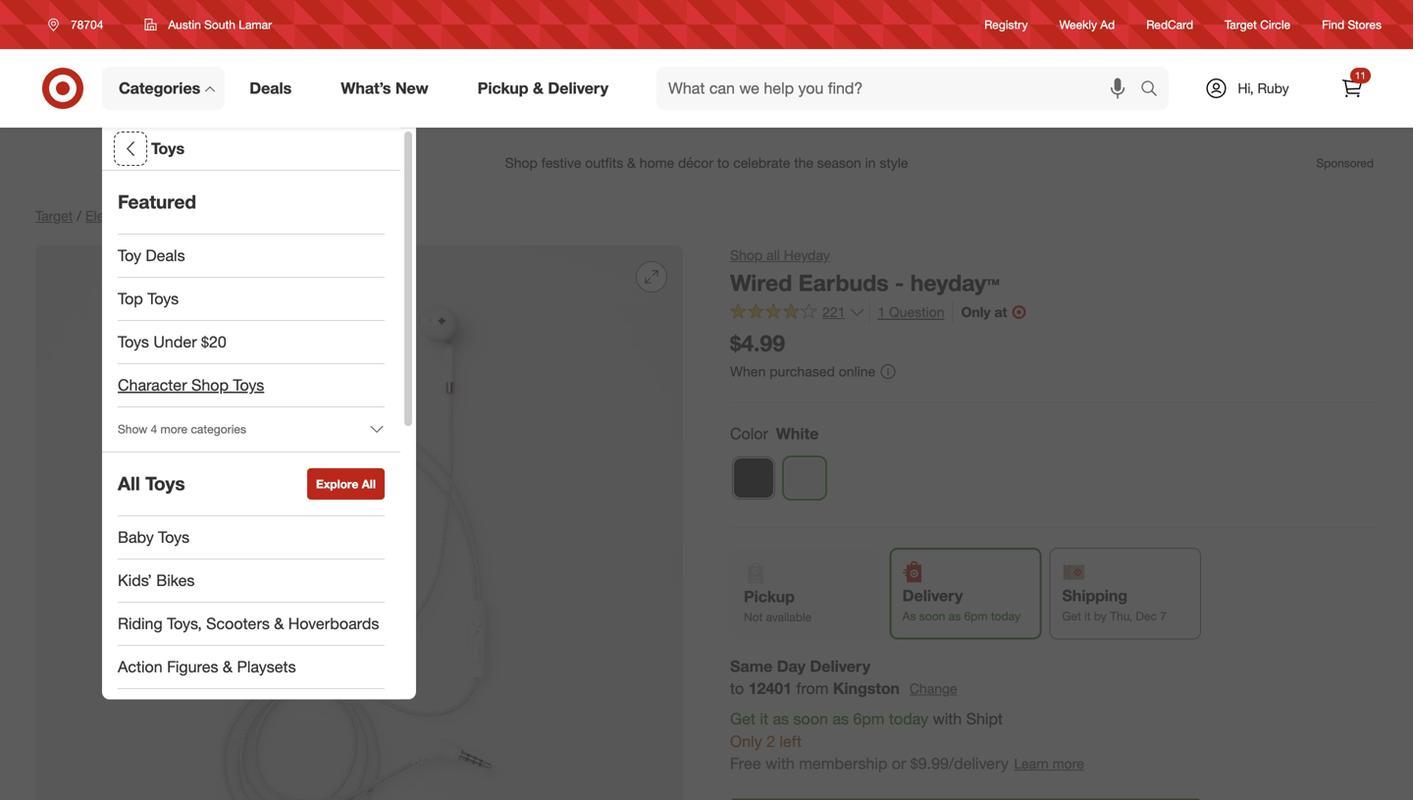 Task type: describe. For each thing, give the bounding box(es) containing it.
0 horizontal spatial as
[[773, 709, 789, 729]]

target circle link
[[1225, 16, 1291, 33]]

$4.99
[[730, 329, 785, 357]]

austin south lamar button
[[132, 7, 285, 42]]

get inside shipping get it by thu, dec 7
[[1063, 609, 1082, 624]]

headphones link
[[166, 207, 245, 224]]

earbuds
[[799, 269, 889, 296]]

all toys
[[118, 472, 185, 495]]

toys under $20
[[118, 332, 227, 352]]

weekly ad
[[1060, 17, 1116, 32]]

black image
[[733, 458, 775, 499]]

kids' bikes
[[118, 571, 195, 590]]

registry
[[985, 17, 1028, 32]]

lamar
[[239, 17, 272, 32]]

only at
[[962, 304, 1008, 321]]

white
[[776, 424, 819, 443]]

same
[[730, 657, 773, 676]]

when
[[730, 363, 766, 380]]

$9.99/delivery
[[911, 754, 1009, 773]]

wired earbuds - heyday™, 1 of 9 image
[[35, 245, 683, 800]]

it inside get it as soon as 6pm today with shipt only 2 left free with membership or $9.99/delivery learn more
[[760, 709, 769, 729]]

hi, ruby
[[1238, 80, 1290, 97]]

dec
[[1136, 609, 1158, 624]]

under
[[154, 332, 197, 352]]

toys left under
[[118, 332, 149, 352]]

toys under $20 link
[[102, 321, 401, 364]]

action figures & playsets
[[118, 657, 296, 677]]

delivery inside delivery as soon as 6pm today
[[903, 586, 963, 605]]

headphones
[[166, 207, 245, 224]]

registry link
[[985, 16, 1028, 33]]

free
[[730, 754, 762, 773]]

baby toys
[[118, 528, 190, 547]]

to
[[730, 679, 744, 698]]

shipt
[[967, 709, 1003, 729]]

learn more button
[[1014, 753, 1086, 775]]

scooters
[[206, 614, 270, 633]]

target circle
[[1225, 17, 1291, 32]]

soon inside get it as soon as 6pm today with shipt only 2 left free with membership or $9.99/delivery learn more
[[794, 709, 829, 729]]

1 vertical spatial with
[[766, 754, 795, 773]]

toy
[[118, 246, 141, 265]]

4
[[151, 422, 157, 436]]

riding toys, scooters & hoverboards link
[[102, 603, 401, 646]]

find stores
[[1323, 17, 1382, 32]]

explore
[[316, 477, 359, 491]]

adaptive toys
[[118, 701, 215, 720]]

redcard link
[[1147, 16, 1194, 33]]

1
[[878, 304, 886, 321]]

as inside delivery as soon as 6pm today
[[949, 609, 961, 624]]

get it as soon as 6pm today with shipt only 2 left free with membership or $9.99/delivery learn more
[[730, 709, 1085, 773]]

riding
[[118, 614, 163, 633]]

action figures & playsets link
[[102, 646, 401, 689]]

deals link
[[233, 67, 316, 110]]

learn
[[1015, 755, 1049, 772]]

more inside button
[[161, 422, 188, 436]]

stores
[[1349, 17, 1382, 32]]

kids'
[[118, 571, 152, 590]]

pickup & delivery link
[[461, 67, 633, 110]]

pickup for &
[[478, 79, 529, 98]]

electronics link
[[85, 207, 154, 224]]

to 12401
[[730, 679, 792, 698]]

same day delivery
[[730, 657, 871, 676]]

pickup not available
[[744, 587, 812, 625]]

toys right baby in the bottom left of the page
[[158, 528, 190, 547]]

11
[[1356, 69, 1367, 81]]

action
[[118, 657, 163, 677]]

adaptive toys link
[[102, 689, 401, 732]]

purchased
[[770, 363, 835, 380]]

adaptive
[[118, 701, 180, 720]]

weekly
[[1060, 17, 1098, 32]]

categories
[[191, 422, 246, 436]]

12401
[[749, 679, 792, 698]]

top toys link
[[102, 278, 401, 321]]

1 / from the left
[[77, 207, 81, 224]]

advertisement region
[[20, 139, 1394, 187]]

shop inside shop all heyday wired earbuds - heyday™
[[730, 246, 763, 264]]

circle
[[1261, 17, 1291, 32]]

top
[[118, 289, 143, 308]]

weekly ad link
[[1060, 16, 1116, 33]]

character shop toys
[[118, 376, 264, 395]]

1 vertical spatial deals
[[146, 246, 185, 265]]

not
[[744, 610, 763, 625]]

top toys
[[118, 289, 179, 308]]

color white
[[730, 424, 819, 443]]

what's new link
[[324, 67, 453, 110]]

heyday
[[784, 246, 830, 264]]

11 link
[[1331, 67, 1375, 110]]

221
[[823, 304, 846, 321]]

-
[[895, 269, 905, 296]]

hi,
[[1238, 80, 1254, 97]]

hoverboards
[[288, 614, 379, 633]]

toys up baby toys
[[145, 472, 185, 495]]

kids' bikes link
[[102, 560, 401, 603]]

7
[[1161, 609, 1167, 624]]

2
[[767, 732, 776, 751]]

delivery for same day delivery
[[810, 657, 871, 676]]



Task type: vqa. For each thing, say whether or not it's contained in the screenshot.
sixth "to" from the right
no



Task type: locate. For each thing, give the bounding box(es) containing it.
1 vertical spatial soon
[[794, 709, 829, 729]]

categories
[[119, 79, 201, 98]]

find stores link
[[1323, 16, 1382, 33]]

0 vertical spatial 6pm
[[965, 609, 988, 624]]

toys down toys under $20 link
[[233, 376, 264, 395]]

when purchased online
[[730, 363, 876, 380]]

change button
[[909, 678, 959, 700]]

today inside get it as soon as 6pm today with shipt only 2 left free with membership or $9.99/delivery learn more
[[889, 709, 929, 729]]

78704 button
[[35, 7, 124, 42]]

bikes
[[156, 571, 195, 590]]

new
[[396, 79, 429, 98]]

what's
[[341, 79, 391, 98]]

toy deals link
[[102, 235, 401, 278]]

with down 2
[[766, 754, 795, 773]]

left
[[780, 732, 802, 751]]

1 vertical spatial only
[[730, 732, 762, 751]]

it inside shipping get it by thu, dec 7
[[1085, 609, 1091, 624]]

pickup for not
[[744, 587, 795, 606]]

1 vertical spatial it
[[760, 709, 769, 729]]

only inside get it as soon as 6pm today with shipt only 2 left free with membership or $9.99/delivery learn more
[[730, 732, 762, 751]]

ad
[[1101, 17, 1116, 32]]

target inside target circle link
[[1225, 17, 1258, 32]]

0 vertical spatial shop
[[730, 246, 763, 264]]

all right the explore
[[362, 477, 376, 491]]

&
[[533, 79, 544, 98], [274, 614, 284, 633], [223, 657, 233, 677]]

1 horizontal spatial as
[[833, 709, 849, 729]]

1 horizontal spatial &
[[274, 614, 284, 633]]

character
[[118, 376, 187, 395]]

0 horizontal spatial more
[[161, 422, 188, 436]]

toys,
[[167, 614, 202, 633]]

0 horizontal spatial get
[[730, 709, 756, 729]]

1 horizontal spatial get
[[1063, 609, 1082, 624]]

more right learn
[[1053, 755, 1085, 772]]

target left 'electronics' link
[[35, 207, 73, 224]]

it left by
[[1085, 609, 1091, 624]]

1 vertical spatial &
[[274, 614, 284, 633]]

today down change button
[[889, 709, 929, 729]]

show 4 more categories button
[[102, 407, 401, 451]]

ruby
[[1258, 80, 1290, 97]]

as down from kingston
[[833, 709, 849, 729]]

as up left
[[773, 709, 789, 729]]

south
[[204, 17, 236, 32]]

0 vertical spatial more
[[161, 422, 188, 436]]

day
[[777, 657, 806, 676]]

0 horizontal spatial &
[[223, 657, 233, 677]]

target for target circle
[[1225, 17, 1258, 32]]

2 horizontal spatial delivery
[[903, 586, 963, 605]]

1 vertical spatial target
[[35, 207, 73, 224]]

pickup up not
[[744, 587, 795, 606]]

soon inside delivery as soon as 6pm today
[[920, 609, 946, 624]]

target left circle
[[1225, 17, 1258, 32]]

target / electronics / headphones
[[35, 207, 245, 224]]

change
[[910, 680, 958, 697]]

/ right 'electronics'
[[157, 207, 162, 224]]

1 horizontal spatial more
[[1053, 755, 1085, 772]]

1 question
[[878, 304, 945, 321]]

shop down the $20
[[191, 376, 229, 395]]

1 horizontal spatial 6pm
[[965, 609, 988, 624]]

categories link
[[102, 67, 225, 110]]

0 vertical spatial pickup
[[478, 79, 529, 98]]

more
[[161, 422, 188, 436], [1053, 755, 1085, 772]]

0 horizontal spatial all
[[118, 472, 140, 495]]

0 vertical spatial with
[[933, 709, 962, 729]]

soon up left
[[794, 709, 829, 729]]

explore all
[[316, 477, 376, 491]]

target link
[[35, 207, 73, 224]]

2 horizontal spatial as
[[949, 609, 961, 624]]

with down change button
[[933, 709, 962, 729]]

electronics
[[85, 207, 154, 224]]

as
[[903, 609, 916, 624]]

0 horizontal spatial pickup
[[478, 79, 529, 98]]

target for target / electronics / headphones
[[35, 207, 73, 224]]

2 horizontal spatial &
[[533, 79, 544, 98]]

get left by
[[1063, 609, 1082, 624]]

toys down figures
[[184, 701, 215, 720]]

6pm inside delivery as soon as 6pm today
[[965, 609, 988, 624]]

0 horizontal spatial only
[[730, 732, 762, 751]]

2 vertical spatial delivery
[[810, 657, 871, 676]]

/
[[77, 207, 81, 224], [157, 207, 162, 224]]

6pm down kingston
[[854, 709, 885, 729]]

as
[[949, 609, 961, 624], [773, 709, 789, 729], [833, 709, 849, 729]]

1 vertical spatial shop
[[191, 376, 229, 395]]

0 vertical spatial target
[[1225, 17, 1258, 32]]

0 vertical spatial &
[[533, 79, 544, 98]]

2 / from the left
[[157, 207, 162, 224]]

more inside get it as soon as 6pm today with shipt only 2 left free with membership or $9.99/delivery learn more
[[1053, 755, 1085, 772]]

1 vertical spatial get
[[730, 709, 756, 729]]

1 vertical spatial today
[[889, 709, 929, 729]]

shipping
[[1063, 586, 1128, 605]]

delivery
[[548, 79, 609, 98], [903, 586, 963, 605], [810, 657, 871, 676]]

0 vertical spatial deals
[[250, 79, 292, 98]]

1 horizontal spatial delivery
[[810, 657, 871, 676]]

pickup inside pickup not available
[[744, 587, 795, 606]]

0 horizontal spatial with
[[766, 754, 795, 773]]

today inside delivery as soon as 6pm today
[[991, 609, 1021, 624]]

show 4 more categories
[[118, 422, 246, 436]]

today left by
[[991, 609, 1021, 624]]

0 horizontal spatial soon
[[794, 709, 829, 729]]

heyday™
[[911, 269, 1000, 296]]

1 vertical spatial delivery
[[903, 586, 963, 605]]

0 horizontal spatial today
[[889, 709, 929, 729]]

only up free
[[730, 732, 762, 751]]

1 horizontal spatial target
[[1225, 17, 1258, 32]]

pickup right new
[[478, 79, 529, 98]]

/ right target link
[[77, 207, 81, 224]]

it
[[1085, 609, 1091, 624], [760, 709, 769, 729]]

1 horizontal spatial it
[[1085, 609, 1091, 624]]

available
[[766, 610, 812, 625]]

soon right as
[[920, 609, 946, 624]]

featured
[[118, 191, 196, 213]]

6pm right as
[[965, 609, 988, 624]]

deals down lamar
[[250, 79, 292, 98]]

0 vertical spatial soon
[[920, 609, 946, 624]]

shop left all
[[730, 246, 763, 264]]

online
[[839, 363, 876, 380]]

from kingston
[[797, 679, 900, 698]]

6pm inside get it as soon as 6pm today with shipt only 2 left free with membership or $9.99/delivery learn more
[[854, 709, 885, 729]]

wired
[[730, 269, 793, 296]]

1 vertical spatial more
[[1053, 755, 1085, 772]]

What can we help you find? suggestions appear below search field
[[657, 67, 1146, 110]]

0 horizontal spatial it
[[760, 709, 769, 729]]

all up baby in the bottom left of the page
[[118, 472, 140, 495]]

deals
[[250, 79, 292, 98], [146, 246, 185, 265]]

2 vertical spatial &
[[223, 657, 233, 677]]

as right as
[[949, 609, 961, 624]]

1 vertical spatial 6pm
[[854, 709, 885, 729]]

today
[[991, 609, 1021, 624], [889, 709, 929, 729]]

1 horizontal spatial /
[[157, 207, 162, 224]]

1 horizontal spatial pickup
[[744, 587, 795, 606]]

1 horizontal spatial shop
[[730, 246, 763, 264]]

0 horizontal spatial deals
[[146, 246, 185, 265]]

toys right 'top'
[[147, 289, 179, 308]]

target
[[1225, 17, 1258, 32], [35, 207, 73, 224]]

redcard
[[1147, 17, 1194, 32]]

character shop toys link
[[102, 364, 401, 407]]

1 horizontal spatial today
[[991, 609, 1021, 624]]

toy deals
[[118, 246, 185, 265]]

1 horizontal spatial with
[[933, 709, 962, 729]]

1 horizontal spatial all
[[362, 477, 376, 491]]

more right 4
[[161, 422, 188, 436]]

from
[[797, 679, 829, 698]]

0 vertical spatial today
[[991, 609, 1021, 624]]

1 horizontal spatial soon
[[920, 609, 946, 624]]

delivery for pickup & delivery
[[548, 79, 609, 98]]

deals right the toy
[[146, 246, 185, 265]]

6pm
[[965, 609, 988, 624], [854, 709, 885, 729]]

white image
[[784, 458, 826, 499]]

0 vertical spatial only
[[962, 304, 991, 321]]

0 vertical spatial it
[[1085, 609, 1091, 624]]

figures
[[167, 657, 218, 677]]

1 vertical spatial pickup
[[744, 587, 795, 606]]

search button
[[1132, 67, 1179, 114]]

0 vertical spatial get
[[1063, 609, 1082, 624]]

get down to
[[730, 709, 756, 729]]

0 horizontal spatial /
[[77, 207, 81, 224]]

by
[[1095, 609, 1107, 624]]

0 horizontal spatial 6pm
[[854, 709, 885, 729]]

only left at
[[962, 304, 991, 321]]

it up 2
[[760, 709, 769, 729]]

toys up featured
[[151, 139, 185, 158]]

0 horizontal spatial shop
[[191, 376, 229, 395]]

explore all link
[[307, 468, 385, 500]]

delivery as soon as 6pm today
[[903, 586, 1021, 624]]

0 vertical spatial delivery
[[548, 79, 609, 98]]

search
[[1132, 81, 1179, 100]]

0 horizontal spatial delivery
[[548, 79, 609, 98]]

1 horizontal spatial only
[[962, 304, 991, 321]]

1 horizontal spatial deals
[[250, 79, 292, 98]]

kingston
[[833, 679, 900, 698]]

get inside get it as soon as 6pm today with shipt only 2 left free with membership or $9.99/delivery learn more
[[730, 709, 756, 729]]

0 horizontal spatial target
[[35, 207, 73, 224]]



